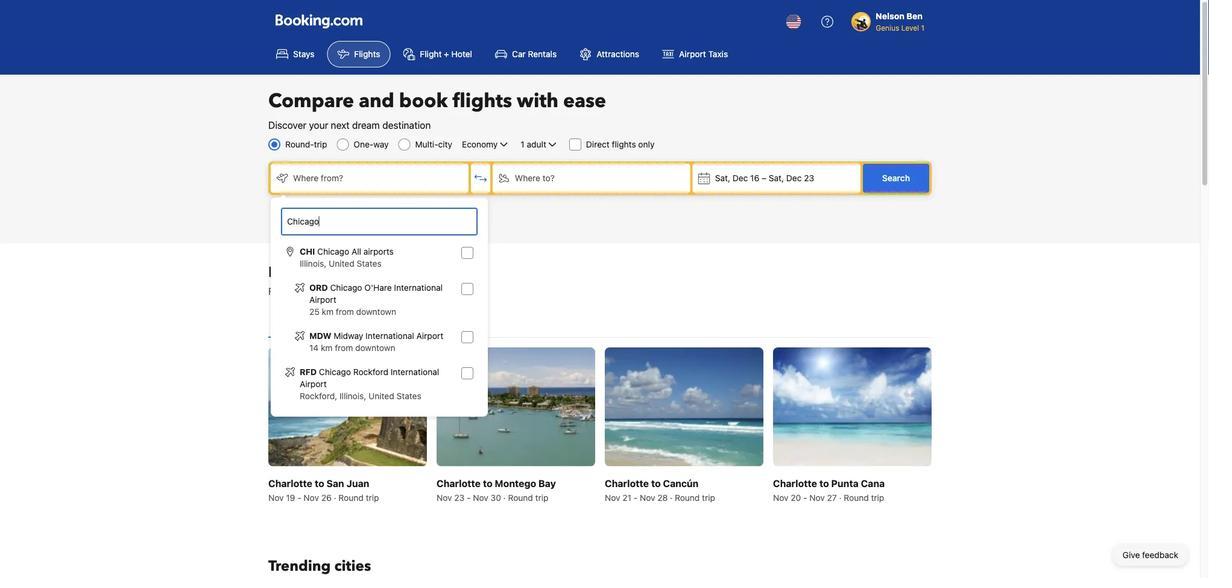 Task type: vqa. For each thing, say whether or not it's contained in the screenshot.


Task type: locate. For each thing, give the bounding box(es) containing it.
0 vertical spatial chicago
[[317, 247, 349, 257]]

26
[[321, 493, 332, 503]]

4 · from the left
[[839, 493, 842, 503]]

0 horizontal spatial illinois,
[[300, 259, 326, 269]]

airport for mdw midway international airport 14 km from downtown
[[416, 331, 443, 341]]

flight + hotel
[[420, 49, 472, 59]]

30
[[491, 493, 501, 503]]

Airport or city text field
[[286, 215, 473, 229]]

to inside charlotte to montego bay nov 23 - nov 30 · round trip
[[483, 478, 492, 489]]

1 horizontal spatial states
[[396, 392, 421, 402]]

press enter to select airport, and then press spacebar to add another airport element
[[280, 241, 478, 408]]

all
[[352, 247, 361, 257]]

rockford, illinois, united states
[[300, 392, 421, 402]]

flights up economy
[[453, 88, 512, 114]]

4 to from the left
[[819, 478, 829, 489]]

ease
[[563, 88, 606, 114]]

3 round from the left
[[675, 493, 700, 503]]

from down domestic
[[336, 307, 354, 317]]

chicago up 25 km from downtown
[[330, 283, 362, 293]]

airport inside chicago o'hare international airport
[[309, 295, 336, 305]]

round for charlotte to san juan
[[339, 493, 363, 503]]

direct flights only
[[586, 140, 655, 150]]

international inside button
[[278, 317, 327, 327]]

1 left adult
[[521, 140, 524, 150]]

chicago inside chicago rockford international airport
[[319, 368, 351, 377]]

and inside compare and book flights with ease discover your next dream destination
[[359, 88, 394, 114]]

attractions
[[597, 49, 639, 59]]

charlotte to cancún image
[[605, 348, 763, 467]]

united down chicago rockford international airport
[[368, 392, 394, 402]]

your
[[309, 120, 328, 131]]

charlotte up 19
[[268, 478, 312, 489]]

charlotte to montego bay nov 23 - nov 30 · round trip
[[437, 478, 556, 503]]

airport for chicago o'hare international airport
[[309, 295, 336, 305]]

trip
[[314, 140, 327, 150], [366, 493, 379, 503], [535, 493, 548, 503], [702, 493, 715, 503], [871, 493, 884, 503]]

to left san
[[315, 478, 324, 489]]

4 charlotte from the left
[[773, 478, 817, 489]]

charlotte inside charlotte to punta cana nov 20 - nov 27 · round trip
[[773, 478, 817, 489]]

from?
[[321, 173, 343, 183]]

round down cancún
[[675, 493, 700, 503]]

3 - from the left
[[634, 493, 638, 503]]

charlotte to montego bay image
[[437, 348, 595, 467]]

round-
[[285, 140, 314, 150]]

- left 30
[[467, 493, 471, 503]]

2 vertical spatial chicago
[[319, 368, 351, 377]]

1 charlotte from the left
[[268, 478, 312, 489]]

1
[[921, 24, 924, 32], [521, 140, 524, 150]]

to inside charlotte to san juan nov 19 - nov 26 · round trip
[[315, 478, 324, 489]]

- inside charlotte to san juan nov 19 - nov 26 · round trip
[[297, 493, 301, 503]]

trip inside charlotte to cancún nov 21 - nov 28 · round trip
[[702, 493, 715, 503]]

where to? button
[[493, 164, 690, 193]]

- right 19
[[297, 493, 301, 503]]

juan
[[346, 478, 369, 489]]

chicago for rfd
[[319, 368, 351, 377]]

united inside chi chicago all airports illinois, united states
[[329, 259, 354, 269]]

charlotte for charlotte to cancún
[[605, 478, 649, 489]]

booking.com logo image
[[276, 14, 362, 29], [276, 14, 362, 29]]

0 vertical spatial 1
[[921, 24, 924, 32]]

1 - from the left
[[297, 493, 301, 503]]

nov
[[268, 493, 284, 503], [304, 493, 319, 503], [437, 493, 452, 503], [473, 493, 488, 503], [605, 493, 620, 503], [640, 493, 655, 503], [773, 493, 788, 503], [809, 493, 825, 503]]

near
[[374, 263, 406, 283]]

international right rockford
[[391, 368, 439, 377]]

illinois,
[[300, 259, 326, 269], [339, 392, 366, 402]]

dec right the –
[[786, 173, 802, 183]]

23 inside charlotte to montego bay nov 23 - nov 30 · round trip
[[454, 493, 464, 503]]

states down airports
[[357, 259, 382, 269]]

2 nov from the left
[[304, 493, 319, 503]]

stays
[[293, 49, 314, 59]]

car
[[512, 49, 526, 59]]

flights inside compare and book flights with ease discover your next dream destination
[[453, 88, 512, 114]]

chicago left all
[[317, 247, 349, 257]]

3 charlotte from the left
[[605, 478, 649, 489]]

from inside mdw midway international airport 14 km from downtown
[[335, 343, 353, 353]]

states
[[357, 259, 382, 269], [396, 392, 421, 402]]

trip for charlotte to montego bay
[[535, 493, 548, 503]]

0 horizontal spatial dec
[[733, 173, 748, 183]]

1 vertical spatial states
[[396, 392, 421, 402]]

dec left 16
[[733, 173, 748, 183]]

where inside the where to? popup button
[[515, 173, 540, 183]]

states inside chi chicago all airports illinois, united states
[[357, 259, 382, 269]]

1 vertical spatial chicago
[[330, 283, 362, 293]]

1 horizontal spatial 23
[[804, 173, 814, 183]]

4 - from the left
[[803, 493, 807, 503]]

flights
[[453, 88, 512, 114], [612, 140, 636, 150], [326, 263, 371, 283], [447, 286, 474, 298]]

international
[[394, 283, 443, 293], [278, 317, 327, 327], [366, 331, 414, 341], [391, 368, 439, 377]]

- inside charlotte to cancún nov 21 - nov 28 · round trip
[[634, 493, 638, 503]]

1 vertical spatial and
[[372, 286, 388, 298]]

you
[[409, 263, 436, 283]]

where left to?
[[515, 173, 540, 183]]

rfd
[[300, 368, 317, 377]]

1 vertical spatial km
[[321, 343, 333, 353]]

international up mdw at the left
[[278, 317, 327, 327]]

and up "dream"
[[359, 88, 394, 114]]

airport inside mdw midway international airport 14 km from downtown
[[416, 331, 443, 341]]

compare and book flights with ease discover your next dream destination
[[268, 88, 606, 131]]

downtown up rockford
[[355, 343, 395, 353]]

trending cities
[[268, 557, 371, 577]]

downtown
[[356, 307, 396, 317], [355, 343, 395, 353]]

round inside charlotte to san juan nov 19 - nov 26 · round trip
[[339, 493, 363, 503]]

tab list
[[268, 306, 932, 339]]

1 vertical spatial from
[[335, 343, 353, 353]]

23 right the –
[[804, 173, 814, 183]]

where left from?
[[293, 173, 318, 183]]

from
[[336, 307, 354, 317], [335, 343, 353, 353]]

chicago inside chi chicago all airports illinois, united states
[[317, 247, 349, 257]]

0 vertical spatial km
[[322, 307, 334, 317]]

· for charlotte to san juan
[[334, 493, 336, 503]]

1 horizontal spatial where
[[515, 173, 540, 183]]

charlotte inside charlotte to montego bay nov 23 - nov 30 · round trip
[[437, 478, 481, 489]]

where for where to?
[[515, 173, 540, 183]]

airport for chicago rockford international airport
[[300, 380, 327, 390]]

airport inside chicago rockford international airport
[[300, 380, 327, 390]]

states down chicago rockford international airport
[[396, 392, 421, 402]]

to up 27
[[819, 478, 829, 489]]

only
[[638, 140, 655, 150]]

- right 21
[[634, 493, 638, 503]]

· right 30
[[503, 493, 506, 503]]

to for punta
[[819, 478, 829, 489]]

1 horizontal spatial united
[[368, 392, 394, 402]]

sat, left 16
[[715, 173, 730, 183]]

rockford
[[353, 368, 388, 377]]

20
[[791, 493, 801, 503]]

6 nov from the left
[[640, 493, 655, 503]]

km right '25'
[[322, 307, 334, 317]]

trip inside charlotte to punta cana nov 20 - nov 27 · round trip
[[871, 493, 884, 503]]

tab list containing international
[[268, 306, 932, 339]]

where inside "where from?" "popup button"
[[293, 173, 318, 183]]

1 to from the left
[[315, 478, 324, 489]]

illinois, down chicago rockford international airport
[[339, 392, 366, 402]]

0 vertical spatial 23
[[804, 173, 814, 183]]

chicago right rfd
[[319, 368, 351, 377]]

0 horizontal spatial 1
[[521, 140, 524, 150]]

downtown down chicago o'hare international airport
[[356, 307, 396, 317]]

1 vertical spatial 1
[[521, 140, 524, 150]]

0 vertical spatial downtown
[[356, 307, 396, 317]]

trip inside charlotte to montego bay nov 23 - nov 30 · round trip
[[535, 493, 548, 503]]

0 vertical spatial and
[[359, 88, 394, 114]]

round inside charlotte to montego bay nov 23 - nov 30 · round trip
[[508, 493, 533, 503]]

0 horizontal spatial united
[[329, 259, 354, 269]]

charlotte inside charlotte to cancún nov 21 - nov 28 · round trip
[[605, 478, 649, 489]]

1 vertical spatial downtown
[[355, 343, 395, 353]]

airport down ord
[[309, 295, 336, 305]]

1 adult
[[521, 140, 546, 150]]

0 vertical spatial states
[[357, 259, 382, 269]]

trip down the cana
[[871, 493, 884, 503]]

1 horizontal spatial sat,
[[769, 173, 784, 183]]

1 vertical spatial illinois,
[[339, 392, 366, 402]]

airport down international
[[416, 331, 443, 341]]

charlotte inside charlotte to san juan nov 19 - nov 26 · round trip
[[268, 478, 312, 489]]

4 round from the left
[[844, 493, 869, 503]]

· inside charlotte to montego bay nov 23 - nov 30 · round trip
[[503, 493, 506, 503]]

charlotte for charlotte to punta cana
[[773, 478, 817, 489]]

2 - from the left
[[467, 493, 471, 503]]

round down juan on the left bottom
[[339, 493, 363, 503]]

0 vertical spatial united
[[329, 259, 354, 269]]

·
[[334, 493, 336, 503], [503, 493, 506, 503], [670, 493, 672, 503], [839, 493, 842, 503]]

· for charlotte to montego bay
[[503, 493, 506, 503]]

international inside chicago rockford international airport
[[391, 368, 439, 377]]

23 left 30
[[454, 493, 464, 503]]

round down montego
[[508, 493, 533, 503]]

and down near
[[372, 286, 388, 298]]

mdw midway international airport 14 km from downtown
[[309, 331, 443, 353]]

find
[[268, 286, 287, 298]]

1 nov from the left
[[268, 493, 284, 503]]

0 horizontal spatial 23
[[454, 493, 464, 503]]

international down domestic on the bottom left of the page
[[366, 331, 414, 341]]

3 nov from the left
[[437, 493, 452, 503]]

2 sat, from the left
[[769, 173, 784, 183]]

trip right 28
[[702, 493, 715, 503]]

chicago o'hare international airport
[[309, 283, 443, 305]]

round
[[339, 493, 363, 503], [508, 493, 533, 503], [675, 493, 700, 503], [844, 493, 869, 503]]

on
[[315, 286, 326, 298]]

3 · from the left
[[670, 493, 672, 503]]

illinois, down chi
[[300, 259, 326, 269]]

to inside charlotte to cancún nov 21 - nov 28 · round trip
[[651, 478, 661, 489]]

and
[[359, 88, 394, 114], [372, 286, 388, 298]]

round inside charlotte to punta cana nov 20 - nov 27 · round trip
[[844, 493, 869, 503]]

trip down "bay"
[[535, 493, 548, 503]]

flights link
[[327, 41, 390, 68]]

· right 27
[[839, 493, 842, 503]]

-
[[297, 493, 301, 503], [467, 493, 471, 503], [634, 493, 638, 503], [803, 493, 807, 503]]

compare
[[268, 88, 354, 114]]

charlotte left montego
[[437, 478, 481, 489]]

· inside charlotte to punta cana nov 20 - nov 27 · round trip
[[839, 493, 842, 503]]

1 round from the left
[[339, 493, 363, 503]]

united down all
[[329, 259, 354, 269]]

nelson
[[876, 11, 905, 21]]

1 · from the left
[[334, 493, 336, 503]]

+
[[444, 49, 449, 59]]

4 nov from the left
[[473, 493, 488, 503]]

book
[[399, 88, 448, 114]]

flights right international
[[447, 286, 474, 298]]

midway
[[334, 331, 363, 341]]

· right 28
[[670, 493, 672, 503]]

sat, right the –
[[769, 173, 784, 183]]

to for montego
[[483, 478, 492, 489]]

nelson ben genius level 1
[[876, 11, 924, 32]]

- inside charlotte to montego bay nov 23 - nov 30 · round trip
[[467, 493, 471, 503]]

downtown inside mdw midway international airport 14 km from downtown
[[355, 343, 395, 353]]

1 vertical spatial 23
[[454, 493, 464, 503]]

cities
[[334, 557, 371, 577]]

sat, dec 16 – sat, dec 23 button
[[693, 164, 860, 193]]

international for o'hare
[[394, 283, 443, 293]]

2 round from the left
[[508, 493, 533, 503]]

dec
[[733, 173, 748, 183], [786, 173, 802, 183]]

km right 14
[[321, 343, 333, 353]]

international down you
[[394, 283, 443, 293]]

airport left taxis
[[679, 49, 706, 59]]

2 to from the left
[[483, 478, 492, 489]]

chicago inside chicago o'hare international airport
[[330, 283, 362, 293]]

ben
[[907, 11, 923, 21]]

to up 28
[[651, 478, 661, 489]]

to inside charlotte to punta cana nov 20 - nov 27 · round trip
[[819, 478, 829, 489]]

next
[[331, 120, 350, 131]]

illinois, inside chi chicago all airports illinois, united states
[[300, 259, 326, 269]]

· right 26
[[334, 493, 336, 503]]

1 right level
[[921, 24, 924, 32]]

international
[[391, 286, 445, 298]]

2 · from the left
[[503, 493, 506, 503]]

2 where from the left
[[515, 173, 540, 183]]

charlotte to san juan nov 19 - nov 26 · round trip
[[268, 478, 379, 503]]

0 vertical spatial illinois,
[[300, 259, 326, 269]]

trip inside charlotte to san juan nov 19 - nov 26 · round trip
[[366, 493, 379, 503]]

0 horizontal spatial states
[[357, 259, 382, 269]]

3 to from the left
[[651, 478, 661, 489]]

· for charlotte to punta cana
[[839, 493, 842, 503]]

- right 20
[[803, 493, 807, 503]]

1 inside nelson ben genius level 1
[[921, 24, 924, 32]]

0 horizontal spatial where
[[293, 173, 318, 183]]

0 horizontal spatial sat,
[[715, 173, 730, 183]]

charlotte up 20
[[773, 478, 817, 489]]

chicago
[[317, 247, 349, 257], [330, 283, 362, 293], [319, 368, 351, 377]]

1 inside popup button
[[521, 140, 524, 150]]

from down midway
[[335, 343, 353, 353]]

km
[[322, 307, 334, 317], [321, 343, 333, 353]]

to up 30
[[483, 478, 492, 489]]

1 dec from the left
[[733, 173, 748, 183]]

international inside chicago o'hare international airport
[[394, 283, 443, 293]]

domestic
[[346, 317, 383, 327]]

where to?
[[515, 173, 555, 183]]

international for rockford
[[391, 368, 439, 377]]

where
[[293, 173, 318, 183], [515, 173, 540, 183]]

charlotte up 21
[[605, 478, 649, 489]]

popular
[[268, 263, 323, 283]]

5 nov from the left
[[605, 493, 620, 503]]

2 charlotte from the left
[[437, 478, 481, 489]]

charlotte
[[268, 478, 312, 489], [437, 478, 481, 489], [605, 478, 649, 489], [773, 478, 817, 489]]

- inside charlotte to punta cana nov 20 - nov 27 · round trip
[[803, 493, 807, 503]]

airport down rfd
[[300, 380, 327, 390]]

trip for charlotte to san juan
[[366, 493, 379, 503]]

1 horizontal spatial 1
[[921, 24, 924, 32]]

charlotte to punta cana image
[[773, 348, 932, 467]]

round down punta
[[844, 493, 869, 503]]

1 horizontal spatial dec
[[786, 173, 802, 183]]

1 where from the left
[[293, 173, 318, 183]]

trip down juan on the left bottom
[[366, 493, 379, 503]]

· inside charlotte to san juan nov 19 - nov 26 · round trip
[[334, 493, 336, 503]]

international inside mdw midway international airport 14 km from downtown
[[366, 331, 414, 341]]

round inside charlotte to cancún nov 21 - nov 28 · round trip
[[675, 493, 700, 503]]

1 horizontal spatial illinois,
[[339, 392, 366, 402]]

united
[[329, 259, 354, 269], [368, 392, 394, 402]]

sat,
[[715, 173, 730, 183], [769, 173, 784, 183]]



Task type: describe. For each thing, give the bounding box(es) containing it.
mdw
[[309, 331, 331, 341]]

27
[[827, 493, 837, 503]]

round for charlotte to punta cana
[[844, 493, 869, 503]]

- for charlotte to montego bay
[[467, 493, 471, 503]]

international for midway
[[366, 331, 414, 341]]

trip down your
[[314, 140, 327, 150]]

to?
[[543, 173, 555, 183]]

popular flights near you find deals on domestic and international flights
[[268, 263, 474, 298]]

1 sat, from the left
[[715, 173, 730, 183]]

trending
[[268, 557, 331, 577]]

8 nov from the left
[[809, 493, 825, 503]]

airports
[[364, 247, 394, 257]]

level
[[901, 24, 919, 32]]

give
[[1123, 551, 1140, 561]]

search
[[882, 173, 910, 183]]

montego
[[495, 478, 536, 489]]

search button
[[863, 164, 929, 193]]

where from? button
[[271, 164, 468, 193]]

14
[[309, 343, 319, 353]]

give feedback button
[[1113, 545, 1188, 567]]

1 vertical spatial united
[[368, 392, 394, 402]]

bay
[[538, 478, 556, 489]]

discover
[[268, 120, 306, 131]]

city
[[438, 140, 452, 150]]

- for charlotte to san juan
[[297, 493, 301, 503]]

25 km from downtown
[[309, 307, 396, 317]]

cancún
[[663, 478, 699, 489]]

charlotte to punta cana nov 20 - nov 27 · round trip
[[773, 478, 885, 503]]

domestic
[[329, 286, 369, 298]]

airport taxis link
[[652, 41, 738, 68]]

to for san
[[315, 478, 324, 489]]

international button
[[268, 306, 336, 338]]

genius
[[876, 24, 899, 32]]

flight + hotel link
[[393, 41, 482, 68]]

car rentals
[[512, 49, 557, 59]]

taxis
[[708, 49, 728, 59]]

charlotte for charlotte to montego bay
[[437, 478, 481, 489]]

rockford,
[[300, 392, 337, 402]]

direct
[[586, 140, 610, 150]]

ord
[[309, 283, 328, 293]]

charlotte for charlotte to san juan
[[268, 478, 312, 489]]

- for charlotte to punta cana
[[803, 493, 807, 503]]

flight
[[420, 49, 442, 59]]

28
[[657, 493, 668, 503]]

chicago for ord
[[330, 283, 362, 293]]

chi chicago all airports illinois, united states
[[300, 247, 394, 269]]

· inside charlotte to cancún nov 21 - nov 28 · round trip
[[670, 493, 672, 503]]

to for cancún
[[651, 478, 661, 489]]

and inside the popular flights near you find deals on domestic and international flights
[[372, 286, 388, 298]]

san
[[327, 478, 344, 489]]

multi-
[[415, 140, 438, 150]]

sat, dec 16 – sat, dec 23
[[715, 173, 814, 183]]

21
[[622, 493, 631, 503]]

way
[[373, 140, 389, 150]]

chi
[[300, 247, 315, 257]]

chicago rockford international airport
[[300, 368, 439, 390]]

charlotte to cancún nov 21 - nov 28 · round trip
[[605, 478, 715, 503]]

o'hare
[[364, 283, 392, 293]]

charlotte to san juan image
[[268, 348, 427, 467]]

round-trip
[[285, 140, 327, 150]]

multi-city
[[415, 140, 452, 150]]

–
[[762, 173, 766, 183]]

one-way
[[354, 140, 389, 150]]

domestic button
[[336, 306, 392, 338]]

round for charlotte to montego bay
[[508, 493, 533, 503]]

attractions link
[[569, 41, 650, 68]]

0 vertical spatial from
[[336, 307, 354, 317]]

punta
[[831, 478, 859, 489]]

cana
[[861, 478, 885, 489]]

flights left only on the right top
[[612, 140, 636, 150]]

trip for charlotte to punta cana
[[871, 493, 884, 503]]

car rentals link
[[485, 41, 567, 68]]

flights up domestic
[[326, 263, 371, 283]]

dream
[[352, 120, 380, 131]]

with
[[517, 88, 558, 114]]

19
[[286, 493, 295, 503]]

1 adult button
[[519, 137, 560, 152]]

km inside mdw midway international airport 14 km from downtown
[[321, 343, 333, 353]]

hotel
[[451, 49, 472, 59]]

adult
[[527, 140, 546, 150]]

2 dec from the left
[[786, 173, 802, 183]]

give feedback
[[1123, 551, 1178, 561]]

7 nov from the left
[[773, 493, 788, 503]]

where from?
[[293, 173, 343, 183]]

flights
[[354, 49, 380, 59]]

rentals
[[528, 49, 557, 59]]

stays link
[[266, 41, 325, 68]]

destination
[[382, 120, 431, 131]]

25
[[309, 307, 319, 317]]

16
[[750, 173, 759, 183]]

23 inside dropdown button
[[804, 173, 814, 183]]

where for where from?
[[293, 173, 318, 183]]

feedback
[[1142, 551, 1178, 561]]



